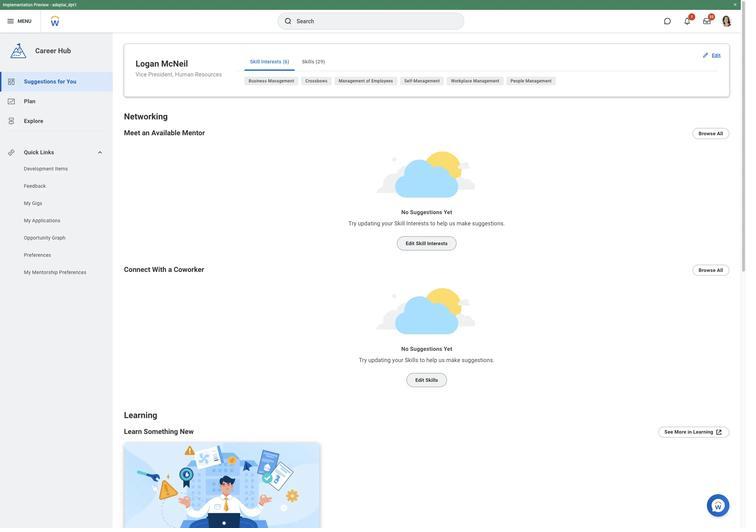 Task type: vqa. For each thing, say whether or not it's contained in the screenshot.
the ext link Image
no



Task type: describe. For each thing, give the bounding box(es) containing it.
profile logan mcneil image
[[721, 16, 733, 28]]

development
[[24, 166, 54, 172]]

all for meet an available mentor
[[717, 131, 724, 136]]

my applications
[[24, 218, 60, 223]]

my mentorship preferences
[[24, 270, 86, 275]]

33 button
[[700, 13, 715, 29]]

justify image
[[6, 17, 15, 25]]

1 vertical spatial skills
[[405, 357, 419, 364]]

explore link
[[0, 111, 113, 131]]

implementation preview -   adeptai_dpt1
[[3, 2, 77, 7]]

all for connect with a coworker
[[717, 268, 724, 273]]

1 button
[[680, 13, 696, 29]]

adeptai_dpt1
[[52, 2, 77, 7]]

crossbows
[[306, 79, 328, 84]]

33
[[710, 15, 714, 19]]

see more in learning
[[665, 429, 714, 435]]

suggestions for meet an available mentor
[[410, 209, 443, 216]]

career hub
[[35, 47, 71, 55]]

opportunity graph
[[24, 235, 65, 241]]

networking
[[124, 112, 168, 122]]

opportunity
[[24, 235, 51, 241]]

workplace
[[451, 79, 472, 84]]

a
[[168, 265, 172, 274]]

try for connect with a coworker
[[359, 357, 367, 364]]

1 horizontal spatial to
[[430, 220, 436, 227]]

preview
[[34, 2, 49, 7]]

something
[[144, 428, 178, 436]]

people
[[511, 79, 525, 84]]

try for meet an available mentor
[[349, 220, 357, 227]]

browse all for connect with a coworker
[[699, 268, 724, 273]]

skills (29) button
[[296, 53, 331, 71]]

my gigs
[[24, 201, 42, 206]]

president,
[[148, 71, 174, 78]]

an
[[142, 129, 150, 137]]

mentor
[[182, 129, 205, 137]]

people management
[[511, 79, 552, 84]]

inbox large image
[[704, 18, 711, 25]]

items
[[55, 166, 68, 172]]

browse for connect with a coworker
[[699, 268, 716, 273]]

external link image
[[715, 428, 724, 437]]

available
[[151, 129, 180, 137]]

0 horizontal spatial to
[[420, 357, 425, 364]]

0 vertical spatial make
[[457, 220, 471, 227]]

edit image
[[702, 52, 709, 59]]

yet for connect with a coworker
[[444, 346, 452, 352]]

0 horizontal spatial us
[[439, 357, 445, 364]]

edit skill interests
[[406, 241, 448, 246]]

logan
[[136, 59, 159, 69]]

2 horizontal spatial skills
[[426, 378, 438, 383]]

my applications link
[[23, 217, 96, 224]]

management for self-management
[[414, 79, 440, 84]]

1 vertical spatial interests
[[407, 220, 429, 227]]

yet for meet an available mentor
[[444, 209, 452, 216]]

search image
[[284, 17, 293, 25]]

workplace management
[[451, 79, 500, 84]]

chevron up small image
[[97, 149, 104, 156]]

my for my gigs
[[24, 201, 31, 206]]

applications
[[32, 218, 60, 223]]

your for meet an available mentor
[[382, 220, 393, 227]]

business
[[249, 79, 267, 84]]

you
[[67, 78, 76, 85]]

new
[[180, 428, 194, 436]]

onboarding home image
[[7, 97, 16, 106]]

browse all link for meet an available mentor
[[693, 128, 730, 139]]

2 vertical spatial skill
[[416, 241, 426, 246]]

edit skills
[[416, 378, 438, 383]]

my for my mentorship preferences
[[24, 270, 31, 275]]

suggestions for you
[[24, 78, 76, 85]]

career
[[35, 47, 56, 55]]

importance of facilities management image
[[125, 443, 320, 528]]

updating for connect with a coworker
[[369, 357, 391, 364]]

close environment banner image
[[733, 2, 738, 7]]

explore
[[24, 118, 43, 124]]

feedback link
[[23, 183, 96, 190]]

browse all link for connect with a coworker
[[693, 265, 730, 276]]

2 management from the left
[[339, 79, 365, 84]]

self-
[[405, 79, 414, 84]]

(29)
[[316, 59, 325, 64]]

my for my applications
[[24, 218, 31, 223]]

preferences link
[[23, 252, 96, 259]]

of
[[366, 79, 370, 84]]

edit skills button
[[407, 373, 447, 387]]

list containing development items
[[0, 165, 113, 278]]

opportunity graph link
[[23, 234, 96, 241]]

logan mcneil vice president, human resources
[[136, 59, 222, 78]]

tab list containing skill interests (6)
[[236, 53, 718, 71]]

my gigs link
[[23, 200, 96, 207]]

timeline milestone image
[[7, 117, 16, 125]]

for
[[58, 78, 65, 85]]

see more in learning link
[[659, 427, 730, 438]]

human
[[175, 71, 194, 78]]

meet
[[124, 129, 140, 137]]

0 vertical spatial suggestions.
[[472, 220, 505, 227]]

link image
[[7, 148, 16, 157]]

0 horizontal spatial skills
[[302, 59, 315, 64]]



Task type: locate. For each thing, give the bounding box(es) containing it.
2 all from the top
[[717, 268, 724, 273]]

edit skill interests button
[[397, 237, 457, 251]]

0 vertical spatial browse all
[[699, 131, 724, 136]]

resources
[[195, 71, 222, 78]]

learning right in
[[694, 429, 714, 435]]

1 management from the left
[[268, 79, 294, 84]]

4 management from the left
[[473, 79, 500, 84]]

quick
[[24, 149, 39, 156]]

0 vertical spatial skill
[[250, 59, 260, 64]]

with
[[152, 265, 167, 274]]

no suggestions yet up try updating your skills to help us make suggestions.
[[402, 346, 452, 352]]

0 vertical spatial us
[[449, 220, 456, 227]]

to
[[430, 220, 436, 227], [420, 357, 425, 364]]

0 vertical spatial your
[[382, 220, 393, 227]]

external link element
[[715, 428, 724, 437]]

1 horizontal spatial edit
[[416, 378, 424, 383]]

0 vertical spatial skills
[[302, 59, 315, 64]]

1 no from the top
[[402, 209, 409, 216]]

skills down try updating your skills to help us make suggestions.
[[426, 378, 438, 383]]

2 browse all from the top
[[699, 268, 724, 273]]

browse all link
[[693, 128, 730, 139], [693, 265, 730, 276]]

1 vertical spatial no suggestions yet
[[402, 346, 452, 352]]

all
[[717, 131, 724, 136], [717, 268, 724, 273]]

edit down try updating your skills to help us make suggestions.
[[416, 378, 424, 383]]

0 vertical spatial updating
[[358, 220, 381, 227]]

suggestions for you link
[[0, 72, 113, 92]]

2 vertical spatial edit
[[416, 378, 424, 383]]

0 horizontal spatial skill
[[250, 59, 260, 64]]

connect with a coworker
[[124, 265, 204, 274]]

try updating your skills to help us make suggestions.
[[359, 357, 495, 364]]

1 vertical spatial us
[[439, 357, 445, 364]]

employees
[[372, 79, 393, 84]]

browse for meet an available mentor
[[699, 131, 716, 136]]

quick links element
[[7, 146, 107, 160]]

preferences down opportunity
[[24, 252, 51, 258]]

skills up the edit skills button
[[405, 357, 419, 364]]

0 vertical spatial no suggestions yet
[[402, 209, 452, 216]]

see
[[665, 429, 674, 435]]

0 vertical spatial browse
[[699, 131, 716, 136]]

plan link
[[0, 92, 113, 111]]

menu button
[[0, 10, 41, 32]]

skill up business
[[250, 59, 260, 64]]

0 vertical spatial all
[[717, 131, 724, 136]]

more
[[675, 429, 687, 435]]

my
[[24, 201, 31, 206], [24, 218, 31, 223], [24, 270, 31, 275]]

2 vertical spatial interests
[[427, 241, 448, 246]]

2 vertical spatial my
[[24, 270, 31, 275]]

2 browse from the top
[[699, 268, 716, 273]]

preferences down the preferences link
[[59, 270, 86, 275]]

dashboard image
[[7, 78, 16, 86]]

no suggestions yet for meet an available mentor
[[402, 209, 452, 216]]

1 vertical spatial updating
[[369, 357, 391, 364]]

management right people
[[526, 79, 552, 84]]

edit down try updating your skill interests to help us make suggestions.
[[406, 241, 415, 246]]

learning
[[124, 411, 157, 421], [694, 429, 714, 435]]

2 no from the top
[[402, 346, 409, 352]]

interests up edit skill interests at right
[[407, 220, 429, 227]]

1 vertical spatial your
[[392, 357, 404, 364]]

no suggestions yet for connect with a coworker
[[402, 346, 452, 352]]

1 all from the top
[[717, 131, 724, 136]]

management for business management
[[268, 79, 294, 84]]

edit for coworker
[[416, 378, 424, 383]]

1 horizontal spatial learning
[[694, 429, 714, 435]]

us up the edit skills button
[[439, 357, 445, 364]]

learn
[[124, 428, 142, 436]]

menu banner
[[0, 0, 741, 32]]

1 my from the top
[[24, 201, 31, 206]]

1 vertical spatial try
[[359, 357, 367, 364]]

us up edit skill interests button
[[449, 220, 456, 227]]

(6)
[[283, 59, 289, 64]]

0 vertical spatial help
[[437, 220, 448, 227]]

to up edit skill interests at right
[[430, 220, 436, 227]]

list containing suggestions for you
[[0, 72, 113, 131]]

0 vertical spatial yet
[[444, 209, 452, 216]]

in
[[688, 429, 692, 435]]

1 vertical spatial browse all
[[699, 268, 724, 273]]

1 vertical spatial browse all link
[[693, 265, 730, 276]]

no up try updating your skill interests to help us make suggestions.
[[402, 209, 409, 216]]

meet an available mentor
[[124, 129, 205, 137]]

1 vertical spatial browse
[[699, 268, 716, 273]]

skill down try updating your skill interests to help us make suggestions.
[[416, 241, 426, 246]]

vice
[[136, 71, 147, 78]]

mentorship
[[32, 270, 58, 275]]

Search Workday  search field
[[297, 13, 450, 29]]

1 horizontal spatial preferences
[[59, 270, 86, 275]]

0 vertical spatial learning
[[124, 411, 157, 421]]

yet up try updating your skills to help us make suggestions.
[[444, 346, 452, 352]]

0 vertical spatial no
[[402, 209, 409, 216]]

0 horizontal spatial edit
[[406, 241, 415, 246]]

management of employees
[[339, 79, 393, 84]]

edit right edit "image"
[[712, 53, 721, 58]]

feedback
[[24, 183, 46, 189]]

2 no suggestions yet from the top
[[402, 346, 452, 352]]

0 vertical spatial edit
[[712, 53, 721, 58]]

tab list
[[236, 53, 718, 71]]

0 vertical spatial preferences
[[24, 252, 51, 258]]

2 vertical spatial suggestions
[[410, 346, 443, 352]]

1 vertical spatial make
[[446, 357, 460, 364]]

my mentorship preferences link
[[23, 269, 96, 276]]

edit for mentor
[[406, 241, 415, 246]]

1 browse all link from the top
[[693, 128, 730, 139]]

my left mentorship
[[24, 270, 31, 275]]

self-management
[[405, 79, 440, 84]]

skill
[[250, 59, 260, 64], [395, 220, 405, 227], [416, 241, 426, 246]]

no for mentor
[[402, 209, 409, 216]]

my left gigs
[[24, 201, 31, 206]]

interests left (6)
[[261, 59, 282, 64]]

your
[[382, 220, 393, 227], [392, 357, 404, 364]]

1 vertical spatial suggestions.
[[462, 357, 495, 364]]

no for coworker
[[402, 346, 409, 352]]

development items link
[[23, 165, 96, 172]]

1 vertical spatial preferences
[[59, 270, 86, 275]]

help up edit skill interests at right
[[437, 220, 448, 227]]

0 vertical spatial my
[[24, 201, 31, 206]]

learning up learn
[[124, 411, 157, 421]]

0 vertical spatial list
[[0, 72, 113, 131]]

1 vertical spatial my
[[24, 218, 31, 223]]

1 vertical spatial to
[[420, 357, 425, 364]]

management for people management
[[526, 79, 552, 84]]

1 vertical spatial help
[[427, 357, 437, 364]]

list
[[0, 72, 113, 131], [0, 165, 113, 278]]

2 horizontal spatial skill
[[416, 241, 426, 246]]

suggestions for connect with a coworker
[[410, 346, 443, 352]]

management right "workplace" in the top of the page
[[473, 79, 500, 84]]

1 horizontal spatial us
[[449, 220, 456, 227]]

gigs
[[32, 201, 42, 206]]

skill interests (6)
[[250, 59, 289, 64]]

updating
[[358, 220, 381, 227], [369, 357, 391, 364]]

1 browse from the top
[[699, 131, 716, 136]]

browse all
[[699, 131, 724, 136], [699, 268, 724, 273]]

management left of
[[339, 79, 365, 84]]

1 yet from the top
[[444, 209, 452, 216]]

connect
[[124, 265, 150, 274]]

make
[[457, 220, 471, 227], [446, 357, 460, 364]]

3 management from the left
[[414, 79, 440, 84]]

management for workplace management
[[473, 79, 500, 84]]

no suggestions yet
[[402, 209, 452, 216], [402, 346, 452, 352]]

updating for meet an available mentor
[[358, 220, 381, 227]]

notifications large image
[[684, 18, 691, 25]]

1 vertical spatial suggestions
[[410, 209, 443, 216]]

skills left (29)
[[302, 59, 315, 64]]

0 vertical spatial browse all link
[[693, 128, 730, 139]]

graph
[[52, 235, 65, 241]]

no up try updating your skills to help us make suggestions.
[[402, 346, 409, 352]]

browse all for meet an available mentor
[[699, 131, 724, 136]]

3 my from the top
[[24, 270, 31, 275]]

yet
[[444, 209, 452, 216], [444, 346, 452, 352]]

skill up edit skill interests button
[[395, 220, 405, 227]]

mcneil
[[161, 59, 188, 69]]

suggestions up try updating your skills to help us make suggestions.
[[410, 346, 443, 352]]

interests down try updating your skill interests to help us make suggestions.
[[427, 241, 448, 246]]

management down (6)
[[268, 79, 294, 84]]

0 vertical spatial try
[[349, 220, 357, 227]]

1 vertical spatial edit
[[406, 241, 415, 246]]

1 vertical spatial skill
[[395, 220, 405, 227]]

1 vertical spatial list
[[0, 165, 113, 278]]

edit button
[[700, 48, 725, 62]]

1
[[691, 15, 693, 19]]

quick links
[[24, 149, 54, 156]]

menu
[[18, 18, 31, 24]]

2 yet from the top
[[444, 346, 452, 352]]

edit inside button
[[416, 378, 424, 383]]

suggestions up try updating your skill interests to help us make suggestions.
[[410, 209, 443, 216]]

hub
[[58, 47, 71, 55]]

1 vertical spatial no
[[402, 346, 409, 352]]

try updating your skill interests to help us make suggestions.
[[349, 220, 505, 227]]

help up the edit skills button
[[427, 357, 437, 364]]

1 list from the top
[[0, 72, 113, 131]]

to up the edit skills button
[[420, 357, 425, 364]]

1 horizontal spatial skill
[[395, 220, 405, 227]]

2 horizontal spatial edit
[[712, 53, 721, 58]]

edit inside edit skill interests button
[[406, 241, 415, 246]]

0 horizontal spatial try
[[349, 220, 357, 227]]

1 no suggestions yet from the top
[[402, 209, 452, 216]]

us
[[449, 220, 456, 227], [439, 357, 445, 364]]

management
[[268, 79, 294, 84], [339, 79, 365, 84], [414, 79, 440, 84], [473, 79, 500, 84], [526, 79, 552, 84]]

1 browse all from the top
[[699, 131, 724, 136]]

learn something new
[[124, 428, 194, 436]]

skill interests (6) button
[[245, 53, 295, 71]]

1 horizontal spatial try
[[359, 357, 367, 364]]

your for connect with a coworker
[[392, 357, 404, 364]]

coworker
[[174, 265, 204, 274]]

0 vertical spatial to
[[430, 220, 436, 227]]

business management
[[249, 79, 294, 84]]

skills (29)
[[302, 59, 325, 64]]

2 vertical spatial skills
[[426, 378, 438, 383]]

yet up try updating your skill interests to help us make suggestions.
[[444, 209, 452, 216]]

1 vertical spatial learning
[[694, 429, 714, 435]]

links
[[40, 149, 54, 156]]

implementation
[[3, 2, 33, 7]]

help
[[437, 220, 448, 227], [427, 357, 437, 364]]

2 my from the top
[[24, 218, 31, 223]]

1 vertical spatial all
[[717, 268, 724, 273]]

0 horizontal spatial preferences
[[24, 252, 51, 258]]

suggestions left for
[[24, 78, 56, 85]]

skills
[[302, 59, 315, 64], [405, 357, 419, 364], [426, 378, 438, 383]]

-
[[50, 2, 51, 7]]

development items
[[24, 166, 68, 172]]

1 vertical spatial yet
[[444, 346, 452, 352]]

no
[[402, 209, 409, 216], [402, 346, 409, 352]]

my down my gigs
[[24, 218, 31, 223]]

2 browse all link from the top
[[693, 265, 730, 276]]

5 management from the left
[[526, 79, 552, 84]]

1 horizontal spatial skills
[[405, 357, 419, 364]]

edit inside edit button
[[712, 53, 721, 58]]

no suggestions yet up try updating your skill interests to help us make suggestions.
[[402, 209, 452, 216]]

0 vertical spatial suggestions
[[24, 78, 56, 85]]

plan
[[24, 98, 36, 105]]

management left "workplace" in the top of the page
[[414, 79, 440, 84]]

0 vertical spatial interests
[[261, 59, 282, 64]]

2 list from the top
[[0, 165, 113, 278]]

0 horizontal spatial learning
[[124, 411, 157, 421]]

suggestions
[[24, 78, 56, 85], [410, 209, 443, 216], [410, 346, 443, 352]]



